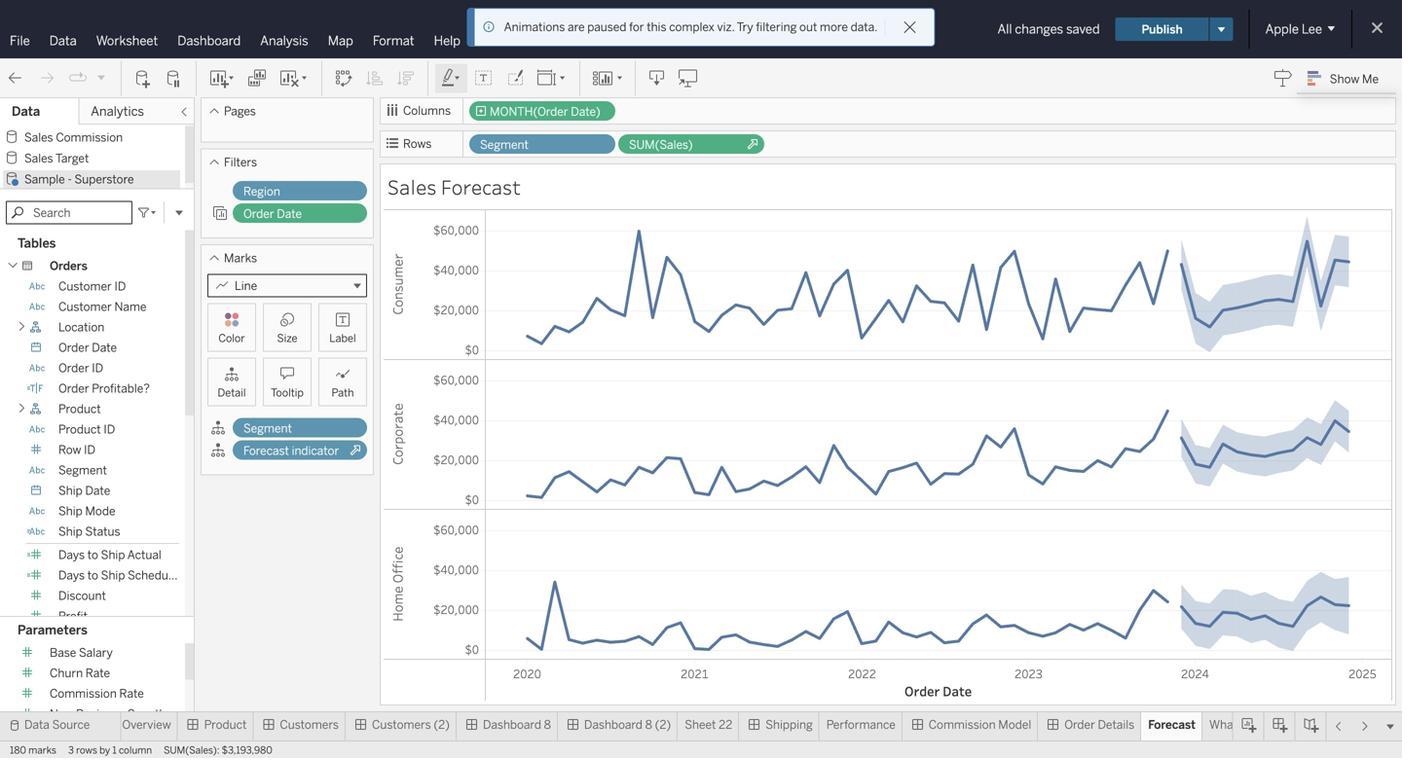 Task type: vqa. For each thing, say whether or not it's contained in the screenshot.
Days
yes



Task type: locate. For each thing, give the bounding box(es) containing it.
1 horizontal spatial segment
[[244, 422, 292, 436]]

download image
[[648, 69, 667, 88]]

$3,193,980
[[222, 745, 272, 757]]

show/hide cards image
[[592, 69, 623, 88]]

what
[[1210, 718, 1238, 732]]

sales up the sample
[[24, 151, 53, 166]]

order down the region
[[244, 207, 274, 221]]

22
[[719, 718, 733, 732]]

customer for customer id
[[58, 280, 112, 294]]

order up "order id"
[[58, 341, 89, 355]]

days to ship actual
[[58, 548, 161, 563]]

to up discount
[[87, 569, 98, 583]]

days up discount
[[58, 569, 85, 583]]

growth
[[127, 708, 166, 722]]

1 vertical spatial sales
[[24, 151, 53, 166]]

ship up ship mode at left bottom
[[58, 484, 83, 498]]

forecast left what
[[1149, 718, 1196, 732]]

sum(sales):
[[164, 745, 220, 757]]

worksheet
[[96, 33, 158, 49]]

discount
[[58, 589, 106, 604]]

profit
[[58, 610, 88, 624]]

order up order profitable?
[[58, 361, 89, 376]]

orders
[[50, 259, 88, 273]]

1 8 from the left
[[544, 718, 551, 732]]

replay animation image
[[95, 71, 107, 83]]

1 horizontal spatial 8
[[645, 718, 653, 732]]

mode
[[85, 505, 115, 519]]

product up row id
[[58, 423, 101, 437]]

1 vertical spatial commission
[[50, 687, 117, 701]]

order
[[244, 207, 274, 221], [58, 341, 89, 355], [58, 361, 89, 376], [58, 382, 89, 396], [1065, 718, 1096, 732]]

ship down ship mode at left bottom
[[58, 525, 83, 539]]

rate
[[85, 667, 110, 681], [119, 687, 144, 701]]

sheet
[[685, 718, 716, 732]]

data
[[49, 33, 77, 49], [12, 104, 40, 119], [24, 718, 50, 732]]

order date down the region
[[244, 207, 302, 221]]

sales down rows
[[388, 173, 437, 200]]

id down order profitable?
[[104, 423, 115, 437]]

row id
[[58, 443, 95, 457]]

segment up forecast indicator
[[244, 422, 292, 436]]

8
[[544, 718, 551, 732], [645, 718, 653, 732]]

sales for sales commission
[[24, 131, 53, 145]]

replay animation image
[[68, 68, 88, 88]]

2 vertical spatial commission
[[929, 718, 996, 732]]

if
[[1241, 718, 1248, 732]]

2 horizontal spatial segment
[[480, 138, 529, 152]]

forecast
[[441, 173, 521, 200], [244, 444, 289, 458], [1149, 718, 1196, 732], [1250, 718, 1296, 732]]

0 vertical spatial rate
[[85, 667, 110, 681]]

product id
[[58, 423, 115, 437]]

0 vertical spatial to
[[87, 548, 98, 563]]

2 vertical spatial sales
[[388, 173, 437, 200]]

date
[[277, 207, 302, 221], [92, 341, 117, 355], [85, 484, 110, 498]]

to
[[87, 548, 98, 563], [87, 569, 98, 583]]

segment
[[480, 138, 529, 152], [244, 422, 292, 436], [58, 464, 107, 478]]

0 horizontal spatial customers
[[280, 718, 339, 732]]

customer up location
[[58, 300, 112, 314]]

1 horizontal spatial superstore
[[697, 20, 780, 38]]

filtering
[[756, 20, 797, 34]]

customers
[[280, 718, 339, 732], [372, 718, 431, 732]]

id right the row
[[84, 443, 95, 457]]

segment up ship date
[[58, 464, 107, 478]]

dashboard for dashboard
[[178, 33, 241, 49]]

id for order id
[[92, 361, 103, 376]]

customer
[[58, 280, 112, 294], [58, 300, 112, 314]]

model
[[999, 718, 1032, 732]]

data down undo icon
[[12, 104, 40, 119]]

8 left sheet
[[645, 718, 653, 732]]

ship down days to ship actual
[[101, 569, 125, 583]]

help
[[434, 33, 461, 49]]

order date
[[244, 207, 302, 221], [58, 341, 117, 355]]

new data source image
[[133, 69, 153, 88]]

id
[[114, 280, 126, 294], [92, 361, 103, 376], [104, 423, 115, 437], [84, 443, 95, 457]]

8 for dashboard 8 (2)
[[645, 718, 653, 732]]

rate up growth
[[119, 687, 144, 701]]

tables
[[18, 236, 56, 251]]

rate up commission rate
[[85, 667, 110, 681]]

1 horizontal spatial dashboard
[[483, 718, 542, 732]]

try
[[737, 20, 754, 34]]

region
[[244, 185, 280, 199]]

to for days to ship scheduled
[[87, 569, 98, 583]]

(2) left dashboard 8 on the bottom of page
[[434, 718, 450, 732]]

0 horizontal spatial (2)
[[434, 718, 450, 732]]

data.
[[851, 20, 878, 34]]

superstore
[[697, 20, 780, 38], [74, 172, 134, 187]]

0 vertical spatial order date
[[244, 207, 302, 221]]

2 8 from the left
[[645, 718, 653, 732]]

customer down 'orders' at the left top of page
[[58, 280, 112, 294]]

1 vertical spatial superstore
[[74, 172, 134, 187]]

1
[[112, 745, 117, 757]]

8 left dashboard 8 (2)
[[544, 718, 551, 732]]

base salary
[[50, 646, 113, 660]]

2 to from the top
[[87, 569, 98, 583]]

order id
[[58, 361, 103, 376]]

size
[[277, 332, 298, 345]]

0 horizontal spatial rate
[[85, 667, 110, 681]]

rate for commission rate
[[119, 687, 144, 701]]

ship for ship status
[[58, 525, 83, 539]]

dashboard 8 (2)
[[584, 718, 671, 732]]

2 customers from the left
[[372, 718, 431, 732]]

0 horizontal spatial order date
[[58, 341, 117, 355]]

animations are paused for this complex viz. try filtering out more data. alert
[[504, 19, 878, 36]]

0 vertical spatial date
[[277, 207, 302, 221]]

rate for churn rate
[[85, 667, 110, 681]]

2 days from the top
[[58, 569, 85, 583]]

forecast right null detail icon
[[244, 444, 289, 458]]

data up replay animation image
[[49, 33, 77, 49]]

1 vertical spatial segment
[[244, 422, 292, 436]]

id up order profitable?
[[92, 361, 103, 376]]

(2) left sheet
[[655, 718, 671, 732]]

ship for ship date
[[58, 484, 83, 498]]

commission down churn rate
[[50, 687, 117, 701]]

180
[[10, 745, 26, 757]]

2 customer from the top
[[58, 300, 112, 314]]

id for product id
[[104, 423, 115, 437]]

1 horizontal spatial customers
[[372, 718, 431, 732]]

1 days from the top
[[58, 548, 85, 563]]

2 vertical spatial segment
[[58, 464, 107, 478]]

product up the product id
[[58, 402, 101, 417]]

0 vertical spatial sales
[[24, 131, 53, 145]]

1 customer from the top
[[58, 280, 112, 294]]

ship up the "days to ship scheduled"
[[101, 548, 125, 563]]

data up 180 marks
[[24, 718, 50, 732]]

date up mode
[[85, 484, 110, 498]]

name
[[114, 300, 147, 314]]

apple
[[1266, 21, 1299, 37]]

1 vertical spatial to
[[87, 569, 98, 583]]

target
[[55, 151, 89, 166]]

customers (2)
[[372, 718, 450, 732]]

show me
[[1330, 72, 1379, 86]]

date)
[[571, 105, 601, 119]]

line
[[235, 279, 257, 293]]

sales up sales target
[[24, 131, 53, 145]]

days down ship status
[[58, 548, 85, 563]]

0 vertical spatial customer
[[58, 280, 112, 294]]

animations are paused for this complex viz. try filtering out more data.
[[504, 20, 878, 34]]

3
[[68, 745, 74, 757]]

month(order date)
[[490, 105, 601, 119]]

1 horizontal spatial (2)
[[655, 718, 671, 732]]

format workbook image
[[506, 69, 525, 88]]

1 vertical spatial customer
[[58, 300, 112, 314]]

publish
[[1142, 22, 1183, 36]]

dashboard
[[178, 33, 241, 49], [483, 718, 542, 732], [584, 718, 643, 732]]

8 for dashboard 8
[[544, 718, 551, 732]]

0 horizontal spatial dashboard
[[178, 33, 241, 49]]

data guide image
[[1274, 68, 1293, 88]]

1 vertical spatial rate
[[119, 687, 144, 701]]

ship down ship date
[[58, 505, 83, 519]]

2 horizontal spatial dashboard
[[584, 718, 643, 732]]

Home Office, Segment. Press Space to toggle selection. Press Escape to go back to the left margin. Use arrow keys to navigate headers text field
[[384, 509, 411, 659]]

Search text field
[[6, 201, 132, 225]]

date down the region
[[277, 207, 302, 221]]

id up name
[[114, 280, 126, 294]]

sample
[[24, 172, 65, 187]]

indicator
[[292, 444, 339, 458]]

order date down location
[[58, 341, 117, 355]]

salary
[[79, 646, 113, 660]]

date down location
[[92, 341, 117, 355]]

churn
[[50, 667, 83, 681]]

sample - superstore
[[24, 172, 134, 187]]

filters
[[224, 155, 257, 169]]

pause auto updates image
[[165, 69, 184, 88]]

segment down month(order
[[480, 138, 529, 152]]

0 horizontal spatial 8
[[544, 718, 551, 732]]

1 horizontal spatial rate
[[119, 687, 144, 701]]

2 vertical spatial data
[[24, 718, 50, 732]]

0 vertical spatial days
[[58, 548, 85, 563]]

1 to from the top
[[87, 548, 98, 563]]

1 vertical spatial product
[[58, 423, 101, 437]]

1 customers from the left
[[280, 718, 339, 732]]

commission left model
[[929, 718, 996, 732]]

product up sum(sales): $3,193,980
[[204, 718, 247, 732]]

swap rows and columns image
[[334, 69, 354, 88]]

order down "order id"
[[58, 382, 89, 396]]

1 vertical spatial days
[[58, 569, 85, 583]]

0 vertical spatial superstore
[[697, 20, 780, 38]]

commission up target
[[56, 131, 123, 145]]

0 horizontal spatial superstore
[[74, 172, 134, 187]]

to down ship status
[[87, 548, 98, 563]]



Task type: describe. For each thing, give the bounding box(es) containing it.
performance
[[827, 718, 896, 732]]

data source
[[24, 718, 90, 732]]

redo image
[[37, 69, 56, 88]]

new worksheet image
[[208, 69, 236, 88]]

null detail image
[[210, 443, 226, 458]]

180 marks
[[10, 745, 56, 757]]

changes
[[1015, 21, 1064, 37]]

order left details
[[1065, 718, 1096, 732]]

analytics
[[91, 104, 144, 119]]

sort descending image
[[396, 69, 416, 88]]

3 rows by 1 column
[[68, 745, 152, 757]]

more
[[820, 20, 848, 34]]

all changes saved
[[998, 21, 1100, 37]]

customers for customers (2)
[[372, 718, 431, 732]]

dashboard for dashboard 8
[[483, 718, 542, 732]]

sum(sales)
[[629, 138, 693, 152]]

days for days to ship scheduled
[[58, 569, 85, 583]]

location
[[58, 321, 104, 335]]

Corporate, Segment. Press Space to toggle selection. Press Escape to go back to the left margin. Use arrow keys to navigate headers text field
[[384, 359, 411, 509]]

forecast indicator
[[244, 444, 339, 458]]

map
[[328, 33, 353, 49]]

apple lee
[[1266, 21, 1323, 37]]

id for row id
[[84, 443, 95, 457]]

2 (2) from the left
[[655, 718, 671, 732]]

business
[[76, 708, 124, 722]]

sales commission
[[24, 131, 123, 145]]

ship for ship mode
[[58, 505, 83, 519]]

duplicate image
[[247, 69, 267, 88]]

commission model
[[929, 718, 1032, 732]]

clear sheet image
[[279, 69, 310, 88]]

order profitable?
[[58, 382, 150, 396]]

dashboard for dashboard 8 (2)
[[584, 718, 643, 732]]

info image
[[483, 20, 496, 34]]

path
[[332, 387, 354, 400]]

rows
[[76, 745, 97, 757]]

all
[[998, 21, 1013, 37]]

highlight image
[[440, 69, 463, 88]]

commission rate
[[50, 687, 144, 701]]

Consumer, Segment. Press Space to toggle selection. Press Escape to go back to the left margin. Use arrow keys to navigate headers text field
[[384, 209, 411, 359]]

forecast right the if
[[1250, 718, 1296, 732]]

0 vertical spatial product
[[58, 402, 101, 417]]

2 vertical spatial product
[[204, 718, 247, 732]]

out
[[800, 20, 818, 34]]

base
[[50, 646, 76, 660]]

show mark labels image
[[474, 69, 494, 88]]

sheet 22
[[685, 718, 733, 732]]

1 (2) from the left
[[434, 718, 450, 732]]

commission for commission model
[[929, 718, 996, 732]]

detail
[[218, 387, 246, 400]]

applies to selected worksheets with same data source image
[[212, 206, 228, 221]]

1 vertical spatial date
[[92, 341, 117, 355]]

customers for customers
[[280, 718, 339, 732]]

row
[[58, 443, 81, 457]]

publish button
[[1116, 18, 1209, 41]]

sort ascending image
[[365, 69, 385, 88]]

actual
[[127, 548, 161, 563]]

customer id
[[58, 280, 126, 294]]

null detail image
[[210, 420, 226, 436]]

show
[[1330, 72, 1360, 86]]

label
[[330, 332, 356, 345]]

sales for sales forecast
[[388, 173, 437, 200]]

complex
[[669, 20, 715, 34]]

pages
[[224, 104, 256, 118]]

color
[[219, 332, 245, 345]]

sales for sales target
[[24, 151, 53, 166]]

open and edit this workbook in tableau desktop image
[[679, 69, 698, 88]]

0 vertical spatial segment
[[480, 138, 529, 152]]

details
[[1098, 718, 1135, 732]]

parameters
[[18, 623, 88, 639]]

marks
[[28, 745, 56, 757]]

customer name
[[58, 300, 147, 314]]

0 horizontal spatial segment
[[58, 464, 107, 478]]

ship date
[[58, 484, 110, 498]]

for
[[629, 20, 644, 34]]

rows
[[403, 137, 432, 151]]

draft
[[654, 22, 681, 36]]

sales target
[[24, 151, 89, 166]]

days for days to ship actual
[[58, 548, 85, 563]]

lee
[[1302, 21, 1323, 37]]

order details
[[1065, 718, 1135, 732]]

format
[[373, 33, 415, 49]]

paused
[[588, 20, 627, 34]]

days to ship scheduled
[[58, 569, 184, 583]]

are
[[568, 20, 585, 34]]

animations
[[504, 20, 565, 34]]

sum(sales): $3,193,980
[[164, 745, 272, 757]]

1 vertical spatial order date
[[58, 341, 117, 355]]

collapse image
[[178, 106, 190, 118]]

undo image
[[6, 69, 25, 88]]

fit image
[[537, 69, 568, 88]]

1 horizontal spatial order date
[[244, 207, 302, 221]]

month(order
[[490, 105, 568, 119]]

forecast down month(order
[[441, 173, 521, 200]]

what if forecast
[[1210, 718, 1296, 732]]

line button
[[207, 274, 367, 298]]

by
[[99, 745, 110, 757]]

shipping
[[766, 718, 813, 732]]

-
[[68, 172, 72, 187]]

commission for commission rate
[[50, 687, 117, 701]]

0 vertical spatial commission
[[56, 131, 123, 145]]

new
[[50, 708, 73, 722]]

status
[[85, 525, 120, 539]]

overview
[[122, 718, 171, 732]]

marks. press enter to open the view data window.. use arrow keys to navigate data visualization elements. image
[[485, 209, 1393, 660]]

dashboard 8
[[483, 718, 551, 732]]

tooltip
[[271, 387, 304, 400]]

sales forecast
[[388, 173, 521, 200]]

id for customer id
[[114, 280, 126, 294]]

file
[[10, 33, 30, 49]]

to for days to ship actual
[[87, 548, 98, 563]]

source
[[52, 718, 90, 732]]

ship mode
[[58, 505, 115, 519]]

saved
[[1067, 21, 1100, 37]]

ship status
[[58, 525, 120, 539]]

churn rate
[[50, 667, 110, 681]]

this
[[647, 20, 667, 34]]

show me button
[[1299, 63, 1397, 94]]

customer for customer name
[[58, 300, 112, 314]]

0 vertical spatial data
[[49, 33, 77, 49]]

2 vertical spatial date
[[85, 484, 110, 498]]

new business growth
[[50, 708, 166, 722]]

1 vertical spatial data
[[12, 104, 40, 119]]



